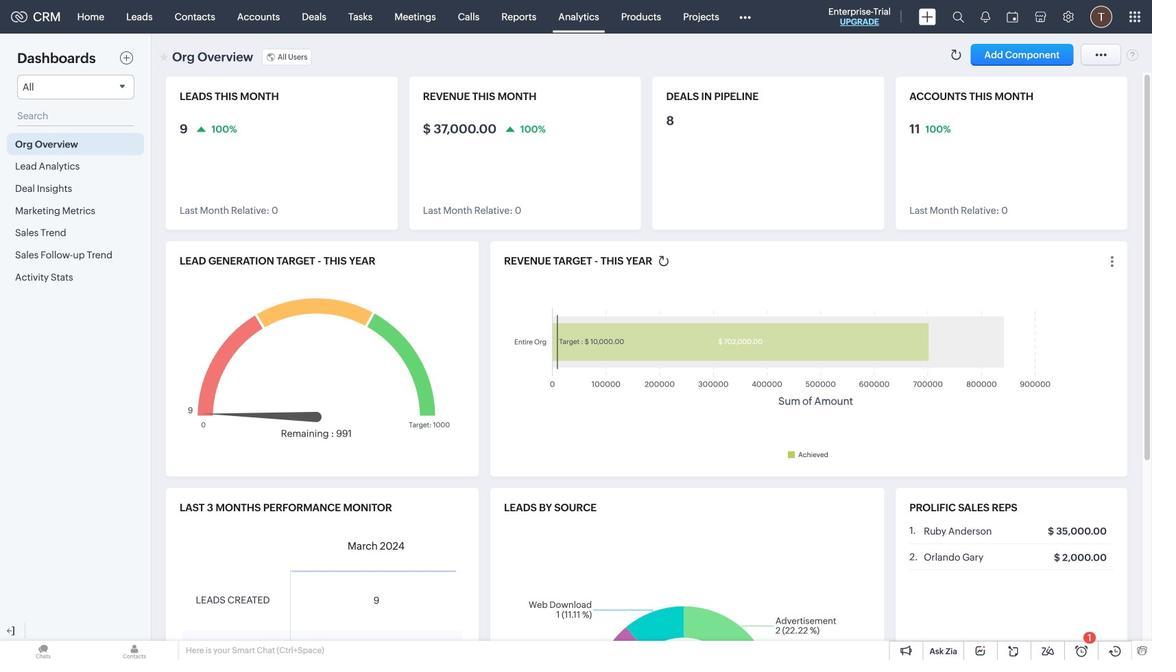 Task type: describe. For each thing, give the bounding box(es) containing it.
Other Modules field
[[731, 6, 760, 28]]

chats image
[[0, 642, 86, 661]]

Search text field
[[17, 106, 134, 126]]

contacts image
[[91, 642, 178, 661]]

create menu image
[[919, 9, 937, 25]]

search element
[[945, 0, 973, 34]]

signals image
[[981, 11, 991, 23]]

signals element
[[973, 0, 999, 34]]



Task type: vqa. For each thing, say whether or not it's contained in the screenshot.
"list"
no



Task type: locate. For each thing, give the bounding box(es) containing it.
None field
[[17, 75, 134, 99]]

calendar image
[[1007, 11, 1019, 22]]

None button
[[971, 44, 1074, 66]]

profile image
[[1091, 6, 1113, 28]]

search image
[[953, 11, 965, 23]]

help image
[[1127, 49, 1139, 61]]

profile element
[[1083, 0, 1121, 33]]

logo image
[[11, 11, 27, 22]]

create menu element
[[911, 0, 945, 33]]



